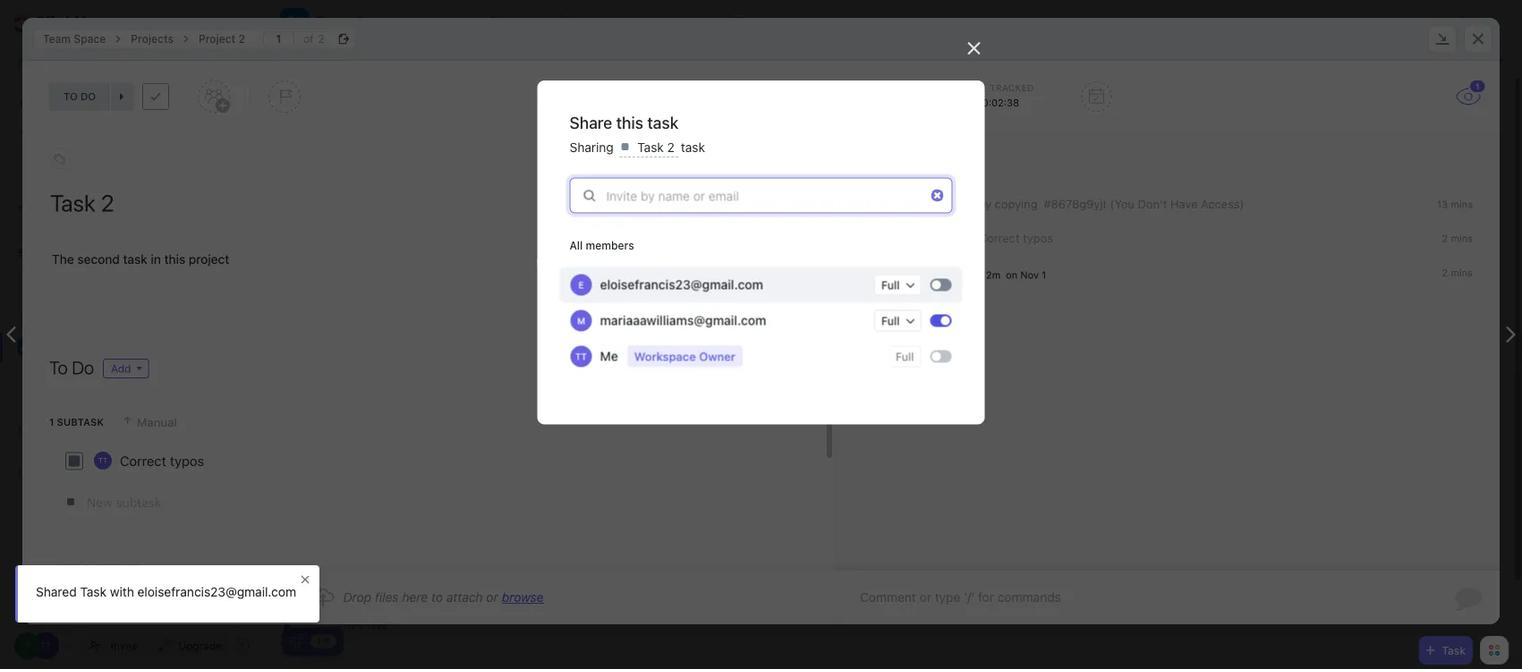 Task type: locate. For each thing, give the bounding box(es) containing it.
this inside task body element
[[164, 252, 185, 267]]

task for task 3
[[358, 590, 384, 605]]

full
[[882, 279, 900, 292], [882, 315, 900, 327]]

1 vertical spatial eloisefrancis23@gmail.com
[[137, 585, 296, 600]]

show
[[1404, 99, 1435, 111], [45, 152, 74, 165]]

1 vertical spatial mins
[[1452, 233, 1474, 245]]

this
[[617, 113, 644, 132], [930, 197, 950, 211], [164, 252, 185, 267]]

0 vertical spatial team
[[316, 14, 353, 31]]

0 horizontal spatial show
[[45, 152, 74, 165]]

1 vertical spatial space
[[74, 33, 106, 45]]

+ add checklist
[[49, 563, 140, 575]]

projects link
[[122, 28, 183, 50], [2, 362, 254, 390], [64, 362, 254, 390]]

3
[[387, 590, 394, 605]]

1 vertical spatial projects
[[64, 369, 109, 383]]

access)
[[1202, 197, 1245, 211]]

second
[[77, 252, 120, 267]]

Set task position in this List number field
[[263, 32, 294, 46]]

show left closed
[[1404, 99, 1435, 111]]

search down of 2
[[300, 55, 335, 67]]

typos inside task body element
[[170, 453, 204, 469]]

1 vertical spatial typos
[[170, 453, 204, 469]]

correct typos link
[[979, 232, 1054, 245], [120, 452, 204, 471]]

files
[[375, 590, 399, 605]]

all inside task body element
[[749, 368, 763, 381]]

2m on nov 1
[[987, 269, 1047, 281]]

2 full from the top
[[882, 315, 900, 327]]

0 vertical spatial this
[[617, 113, 644, 132]]

0 vertical spatial mins
[[1452, 199, 1474, 210]]

0 vertical spatial me
[[1321, 55, 1336, 67]]

(you
[[1111, 197, 1135, 211]]

1 horizontal spatial all
[[749, 368, 763, 381]]

m
[[578, 316, 585, 326]]

task
[[648, 113, 679, 132], [681, 140, 705, 155], [953, 197, 976, 211], [123, 252, 147, 267], [367, 621, 387, 633]]

0 vertical spatial space
[[356, 14, 398, 31]]

1 mins from the top
[[1452, 199, 1474, 210]]

0 vertical spatial projects
[[131, 33, 174, 45]]

0 vertical spatial full button
[[875, 274, 922, 296]]

of
[[303, 33, 314, 45]]

1 vertical spatial show
[[45, 152, 74, 165]]

1 vertical spatial this
[[930, 197, 950, 211]]

+ inside task body element
[[49, 563, 56, 575]]

table link
[[751, 0, 790, 45]]

1 horizontal spatial 1
[[1042, 269, 1047, 281]]

team space up the home at top
[[43, 33, 106, 45]]

0 horizontal spatial team
[[43, 33, 71, 45]]

2 you from the top
[[862, 268, 886, 281]]

task 3 link
[[354, 582, 980, 613]]

projects inside 'task locations' element
[[131, 33, 174, 45]]

team space
[[316, 14, 398, 31], [43, 33, 106, 45]]

search inside "sidebar" navigation
[[35, 57, 70, 70]]

1 left subtask
[[49, 417, 54, 428]]

me left assignees button
[[1321, 55, 1336, 67]]

projects up subtask
[[64, 369, 109, 383]]

task details element
[[22, 61, 1501, 133]]

show left more
[[45, 152, 74, 165]]

0 vertical spatial show
[[1404, 99, 1435, 111]]

+
[[49, 563, 56, 575], [335, 621, 341, 633]]

1 horizontal spatial +
[[335, 621, 341, 633]]

share inside button
[[1470, 16, 1500, 29]]

eloisefrancis23@gmail.com up mariaaawilliams@gmail.com in the top of the page
[[600, 278, 764, 292]]

0 vertical spatial 1
[[1042, 269, 1047, 281]]

attach
[[447, 590, 483, 605]]

tracked
[[990, 82, 1035, 93]]

home
[[45, 94, 77, 108]]

projects
[[131, 33, 174, 45], [64, 369, 109, 383]]

correct typos
[[979, 232, 1054, 245], [120, 453, 204, 469]]

1 horizontal spatial typos
[[1024, 232, 1054, 245]]

1 horizontal spatial team space
[[316, 14, 398, 31]]

0 vertical spatial all
[[570, 240, 583, 252]]

1 vertical spatial you
[[862, 268, 886, 281]]

team up of 2
[[316, 14, 353, 31]]

2 vertical spatial mins
[[1452, 267, 1474, 279]]

space for team space link
[[74, 33, 106, 45]]

share up closed
[[1470, 16, 1500, 29]]

2 vertical spatial this
[[164, 252, 185, 267]]

by
[[979, 197, 992, 211]]

1 horizontal spatial show
[[1404, 99, 1435, 111]]

13 mins
[[1438, 199, 1474, 210]]

task for the second task in this project
[[123, 252, 147, 267]]

created
[[886, 197, 927, 211]]

space inside team space link
[[74, 33, 106, 45]]

0 horizontal spatial me
[[600, 349, 618, 364]]

task 3
[[358, 590, 394, 605]]

automations
[[1338, 16, 1403, 29]]

3 mins from the top
[[1452, 267, 1474, 279]]

1 horizontal spatial correct
[[979, 232, 1020, 245]]

to do dialog
[[22, 17, 1501, 625]]

show inside "sidebar" navigation
[[45, 152, 74, 165]]

1 full from the top
[[882, 279, 900, 292]]

1 vertical spatial 2 mins
[[1443, 267, 1474, 279]]

1 right nov
[[1042, 269, 1047, 281]]

you left created
[[862, 197, 882, 211]]

share for share this task
[[570, 113, 613, 132]]

share this task
[[570, 113, 679, 132]]

0 horizontal spatial space
[[74, 33, 106, 45]]

task left by
[[953, 197, 976, 211]]

2
[[239, 33, 245, 45], [318, 33, 325, 45], [668, 140, 675, 155], [1443, 233, 1449, 245], [1443, 267, 1449, 279], [387, 556, 394, 571]]

correct typos link inside task body element
[[120, 452, 204, 471]]

eloisefrancis23@gmail.com up upgrade on the bottom left of the page
[[137, 585, 296, 600]]

show closed
[[1404, 99, 1477, 111]]

you left tracked
[[862, 268, 886, 281]]

correct typos inside task body element
[[120, 453, 204, 469]]

1 vertical spatial full
[[882, 315, 900, 327]]

1 vertical spatial correct typos link
[[120, 452, 204, 471]]

team space inside team space link
[[43, 33, 106, 45]]

1 horizontal spatial correct typos
[[979, 232, 1054, 245]]

show for show more
[[45, 152, 74, 165]]

search tasks...
[[300, 55, 374, 67]]

1 full button from the top
[[875, 274, 922, 296]]

this right created
[[930, 197, 950, 211]]

1 subtask
[[49, 417, 104, 428]]

0 horizontal spatial search
[[35, 57, 70, 70]]

1 vertical spatial all
[[749, 368, 763, 381]]

task left in
[[123, 252, 147, 267]]

Invite by name or email text field
[[580, 182, 924, 209]]

all for all members
[[570, 240, 583, 252]]

full left time
[[882, 279, 900, 292]]

nov
[[1021, 269, 1039, 281]]

2 mins from the top
[[1452, 233, 1474, 245]]

you created this task by copying #8678g9yjt (you don't have access)
[[862, 197, 1245, 211]]

with
[[110, 585, 134, 600]]

1 vertical spatial +
[[335, 621, 341, 633]]

of 2
[[303, 33, 325, 45]]

team space up tasks...
[[316, 14, 398, 31]]

list
[[444, 15, 465, 30]]

+ for + add checklist
[[49, 563, 56, 575]]

1 horizontal spatial projects
[[131, 33, 174, 45]]

1 horizontal spatial this
[[617, 113, 644, 132]]

1 2 mins from the top
[[1443, 233, 1474, 245]]

0 horizontal spatial correct typos
[[120, 453, 204, 469]]

correct inside task body element
[[120, 453, 166, 469]]

share up 'sharing'
[[570, 113, 613, 132]]

1 vertical spatial full button
[[875, 310, 922, 332]]

all for all
[[749, 368, 763, 381]]

team inside 'task locations' element
[[43, 33, 71, 45]]

0 horizontal spatial correct
[[120, 453, 166, 469]]

0 horizontal spatial eloisefrancis23@gmail.com
[[137, 585, 296, 600]]

shared
[[36, 585, 77, 600]]

full down tracked
[[882, 315, 900, 327]]

1 vertical spatial correct typos
[[120, 453, 204, 469]]

1 horizontal spatial share
[[1470, 16, 1500, 29]]

space for team space button at the left of page
[[356, 14, 398, 31]]

task for + new task
[[367, 621, 387, 633]]

‎task
[[358, 556, 384, 571]]

task right new
[[367, 621, 387, 633]]

mins
[[1452, 199, 1474, 210], [1452, 233, 1474, 245], [1452, 267, 1474, 279]]

0 vertical spatial typos
[[1024, 232, 1054, 245]]

0 vertical spatial team space
[[316, 14, 398, 31]]

onboarding checklist button image
[[289, 635, 304, 649]]

1 vertical spatial 1
[[49, 417, 54, 428]]

project 2 link
[[190, 28, 254, 50]]

team inside button
[[316, 14, 353, 31]]

0 vertical spatial +
[[49, 563, 56, 575]]

show inside button
[[1404, 99, 1435, 111]]

this up task 2
[[617, 113, 644, 132]]

share for share
[[1470, 16, 1500, 29]]

project
[[189, 252, 229, 267]]

share
[[1470, 16, 1500, 29], [570, 113, 613, 132]]

1 horizontal spatial me
[[1321, 55, 1336, 67]]

here
[[402, 590, 428, 605]]

0 horizontal spatial typos
[[170, 453, 204, 469]]

search down team space link
[[35, 57, 70, 70]]

0 vertical spatial eloisefrancis23@gmail.com
[[600, 278, 764, 292]]

this right in
[[164, 252, 185, 267]]

team for team space link
[[43, 33, 71, 45]]

assignees button
[[1343, 50, 1426, 72]]

0 horizontal spatial all
[[570, 240, 583, 252]]

task up task 2
[[648, 113, 679, 132]]

1 vertical spatial team
[[43, 33, 71, 45]]

‎task 2
[[358, 556, 394, 571]]

space up the home at top
[[74, 33, 106, 45]]

0 horizontal spatial team space
[[43, 33, 106, 45]]

team up the home at top
[[43, 33, 71, 45]]

2 for of 2
[[318, 33, 325, 45]]

task right task 2
[[681, 140, 705, 155]]

+ left new
[[335, 621, 341, 633]]

team space inside team space button
[[316, 14, 398, 31]]

favorites
[[18, 203, 77, 215]]

1 horizontal spatial team
[[316, 14, 353, 31]]

1 horizontal spatial space
[[356, 14, 398, 31]]

space up search tasks... text field in the left top of the page
[[356, 14, 398, 31]]

0 horizontal spatial this
[[164, 252, 185, 267]]

search
[[300, 55, 335, 67], [35, 57, 70, 70]]

0 horizontal spatial 1
[[49, 417, 54, 428]]

0 vertical spatial 2 mins
[[1443, 233, 1474, 245]]

2 mins
[[1443, 233, 1474, 245], [1443, 267, 1474, 279]]

full button
[[875, 274, 922, 296], [875, 310, 922, 332]]

task for task
[[1443, 645, 1466, 657]]

0 vertical spatial full
[[882, 279, 900, 292]]

0 vertical spatial correct typos
[[979, 232, 1054, 245]]

1 horizontal spatial search
[[300, 55, 335, 67]]

space inside team space button
[[356, 14, 398, 31]]

in
[[151, 252, 161, 267]]

all members
[[570, 240, 634, 252]]

eloisefrancis23@gmail.com
[[600, 278, 764, 292], [137, 585, 296, 600]]

typos
[[1024, 232, 1054, 245], [170, 453, 204, 469]]

time tracked
[[965, 82, 1035, 93]]

you for you
[[862, 268, 886, 281]]

team
[[316, 14, 353, 31], [43, 33, 71, 45]]

0 horizontal spatial +
[[49, 563, 56, 575]]

me inside button
[[1321, 55, 1336, 67]]

full button down tracked
[[875, 310, 922, 332]]

0 vertical spatial share
[[1470, 16, 1500, 29]]

1 horizontal spatial correct typos link
[[979, 232, 1054, 245]]

1 you from the top
[[862, 197, 882, 211]]

0 horizontal spatial share
[[570, 113, 613, 132]]

task locations element
[[22, 17, 1501, 61]]

2 full button from the top
[[875, 310, 922, 332]]

checklist
[[83, 563, 140, 575]]

1
[[1042, 269, 1047, 281], [49, 417, 54, 428]]

1 vertical spatial share
[[570, 113, 613, 132]]

minimize task image
[[1436, 33, 1450, 45]]

mins for 2m
[[1452, 267, 1474, 279]]

me right the tt
[[600, 349, 618, 364]]

1 vertical spatial correct
[[120, 453, 166, 469]]

all
[[570, 240, 583, 252], [749, 368, 763, 381]]

0 vertical spatial you
[[862, 197, 882, 211]]

1 vertical spatial team space
[[43, 33, 106, 45]]

0 horizontal spatial correct typos link
[[120, 452, 204, 471]]

projects up home link
[[131, 33, 174, 45]]

0 horizontal spatial projects
[[64, 369, 109, 383]]

workspace owner
[[635, 350, 736, 364]]

+ left add
[[49, 563, 56, 575]]

full button left time
[[875, 274, 922, 296]]

to
[[49, 357, 68, 378]]



Task type: describe. For each thing, give the bounding box(es) containing it.
to
[[432, 590, 443, 605]]

to do
[[49, 357, 94, 378]]

don't
[[1138, 197, 1168, 211]]

+ new task
[[335, 621, 387, 633]]

table
[[751, 15, 783, 30]]

subtask
[[57, 417, 104, 428]]

time
[[933, 268, 956, 281]]

on
[[1006, 269, 1018, 281]]

drop files here to attach or browse
[[343, 590, 544, 605]]

owner
[[699, 350, 736, 364]]

drop
[[343, 590, 372, 605]]

browse link
[[502, 590, 544, 605]]

2 for task 2
[[668, 140, 675, 155]]

projects inside "sidebar" navigation
[[64, 369, 109, 383]]

gantt
[[677, 15, 710, 30]]

show closed button
[[1386, 96, 1482, 114]]

closed
[[1438, 99, 1477, 111]]

user friends image
[[20, 342, 34, 353]]

Search tasks... text field
[[300, 48, 449, 73]]

copying
[[995, 197, 1038, 211]]

more
[[78, 152, 105, 165]]

1 horizontal spatial eloisefrancis23@gmail.com
[[600, 278, 764, 292]]

calendar link
[[583, 0, 643, 45]]

mariaaawilliams@gmail.com
[[600, 313, 767, 328]]

do
[[72, 357, 94, 378]]

shared task with eloisefrancis23@gmail.com
[[36, 585, 296, 600]]

dashboards
[[18, 423, 92, 435]]

2m
[[987, 269, 1001, 281]]

tracked time
[[888, 268, 959, 281]]

add
[[58, 563, 80, 575]]

+ for + new task
[[335, 621, 341, 633]]

me button
[[1301, 50, 1343, 72]]

team for team space button at the left of page
[[316, 14, 353, 31]]

task for share this task
[[648, 113, 679, 132]]

docs
[[18, 467, 48, 479]]

project
[[199, 33, 236, 45]]

invite
[[111, 640, 138, 653]]

1 inside task body element
[[49, 417, 54, 428]]

search for search tasks...
[[300, 55, 335, 67]]

show for show closed
[[1404, 99, 1435, 111]]

team space for team space button at the left of page
[[316, 14, 398, 31]]

members
[[586, 240, 634, 252]]

list link
[[444, 0, 473, 45]]

search for search
[[35, 57, 70, 70]]

gantt link
[[677, 0, 717, 45]]

Edit task name text field
[[50, 188, 808, 218]]

#8678g9yjt
[[1044, 197, 1108, 211]]

team space link
[[34, 28, 115, 50]]

project 2
[[199, 33, 245, 45]]

13
[[1438, 199, 1449, 210]]

2 for ‎task 2
[[387, 556, 394, 571]]

calendar
[[583, 15, 636, 30]]

upgrade link
[[151, 634, 229, 659]]

⌘k
[[231, 57, 248, 70]]

browse
[[502, 590, 544, 605]]

1/4
[[317, 636, 330, 646]]

the
[[52, 252, 74, 267]]

have
[[1171, 197, 1198, 211]]

task 2
[[634, 140, 678, 155]]

or
[[487, 590, 498, 605]]

0 vertical spatial correct
[[979, 232, 1020, 245]]

home link
[[0, 87, 270, 115]]

board link
[[507, 0, 549, 45]]

sidebar navigation
[[0, 0, 270, 670]]

team space button
[[309, 3, 398, 42]]

full for 1st full dropdown button from the bottom of the page
[[882, 315, 900, 327]]

0 vertical spatial correct typos link
[[979, 232, 1054, 245]]

team space for team space link
[[43, 33, 106, 45]]

2 2 mins from the top
[[1443, 267, 1474, 279]]

New subtask text field
[[87, 486, 807, 518]]

full for first full dropdown button from the top of the page
[[882, 279, 900, 292]]

upgrade
[[178, 640, 222, 653]]

assignees
[[1367, 55, 1418, 67]]

show more
[[45, 152, 105, 165]]

mins for #8678g9yjt (you don't have access)
[[1452, 199, 1474, 210]]

the second task in this project
[[52, 252, 229, 267]]

1 vertical spatial me
[[600, 349, 618, 364]]

share button
[[1448, 8, 1507, 37]]

2 horizontal spatial this
[[930, 197, 950, 211]]

2 for project 2
[[239, 33, 245, 45]]

board
[[507, 15, 542, 30]]

you for you created this task by copying #8678g9yjt (you don't have access)
[[862, 197, 882, 211]]

task for task 2
[[638, 140, 664, 155]]

clear search image
[[932, 189, 944, 202]]

automations button
[[1329, 9, 1412, 36]]

e
[[579, 280, 584, 290]]

tt
[[576, 351, 587, 362]]

sharing
[[570, 140, 617, 155]]

time
[[965, 82, 988, 93]]

onboarding checklist button element
[[289, 635, 304, 649]]

task body element
[[22, 133, 834, 587]]

new
[[344, 621, 365, 633]]

‎task 2 link
[[354, 548, 980, 579]]

workspace
[[635, 350, 696, 364]]



Task type: vqa. For each thing, say whether or not it's contained in the screenshot.
Reminders within 'Tasks and Reminders that are scheduled for Today will appear here.'
no



